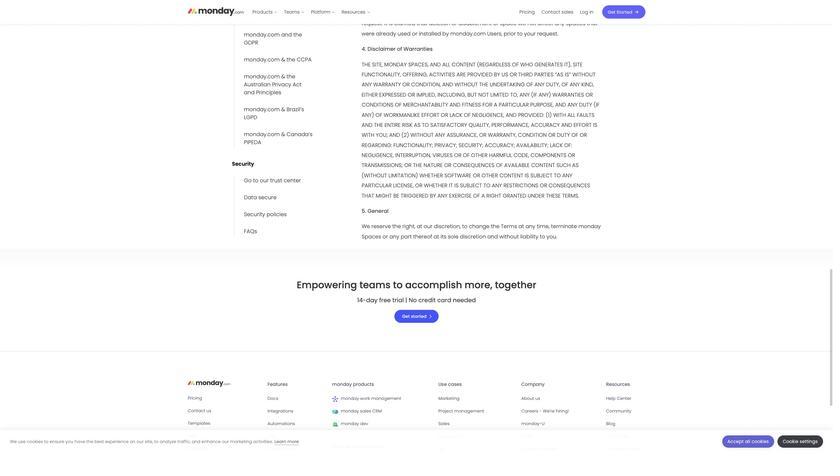Task type: describe. For each thing, give the bounding box(es) containing it.
discretion,
[[434, 223, 461, 231]]

available
[[504, 162, 530, 169]]

0 vertical spatial other
[[471, 152, 488, 159]]

and inside monday.com & the australian privacy act and principles
[[244, 89, 255, 96]]

0 vertical spatial with
[[553, 111, 566, 119]]

including,
[[438, 91, 466, 99]]

harmful
[[489, 152, 512, 159]]

contact for contact sales
[[542, 9, 560, 15]]

press link
[[522, 434, 601, 441]]

enterprise
[[188, 446, 209, 452]]

or down kind,
[[586, 91, 593, 99]]

0 horizontal spatial without
[[411, 132, 434, 139]]

use cases
[[439, 382, 462, 388]]

1 horizontal spatial is
[[525, 172, 529, 180]]

customer
[[522, 447, 543, 453]]

center
[[284, 177, 301, 185]]

privacy;
[[435, 142, 457, 149]]

the down interruption,
[[413, 162, 422, 169]]

activities
[[429, 71, 455, 78]]

0 vertical spatial a
[[494, 101, 497, 109]]

monday work management link
[[332, 396, 433, 403]]

1 horizontal spatial lack
[[550, 142, 563, 149]]

any up warranties
[[570, 81, 580, 89]]

monday.com & canada's pipeda
[[244, 131, 313, 146]]

any up the 'privacy;'
[[435, 132, 445, 139]]

monday-u
[[522, 421, 545, 428]]

to,
[[510, 91, 518, 99]]

1 vertical spatial to
[[554, 172, 561, 180]]

of down fitness
[[464, 111, 471, 119]]

monday.com right by
[[352, 444, 383, 451]]

0 horizontal spatial particular
[[362, 182, 392, 190]]

the up you;
[[374, 121, 383, 129]]

the up not
[[479, 81, 488, 89]]

0 vertical spatial without
[[573, 71, 596, 78]]

cases
[[448, 382, 462, 388]]

marketing
[[439, 396, 460, 402]]

or down viruses on the right
[[444, 162, 452, 169]]

of down conditions
[[376, 111, 382, 119]]

0 horizontal spatial consequences
[[453, 162, 495, 169]]

0 vertical spatial is
[[593, 121, 598, 129]]

liability
[[520, 233, 539, 241]]

experience
[[105, 439, 129, 445]]

pricing link for contact us
[[188, 395, 262, 403]]

get for get started
[[608, 9, 616, 15]]

empowering
[[297, 279, 357, 292]]

0 horizontal spatial any)
[[362, 111, 374, 119]]

monday.com and the gdpr
[[244, 31, 302, 47]]

4.
[[362, 45, 366, 53]]

stories
[[544, 447, 558, 453]]

started
[[617, 9, 632, 15]]

provided
[[467, 71, 493, 78]]

license,
[[393, 182, 414, 190]]

transmissions;
[[362, 162, 403, 169]]

and inside monday.com and the gdpr
[[281, 31, 292, 39]]

cookies for all
[[752, 439, 769, 445]]

spaces,
[[408, 61, 429, 68]]

about us
[[522, 396, 540, 402]]

monday.com for gdpr
[[244, 31, 280, 39]]

code,
[[514, 152, 529, 159]]

right,
[[403, 223, 415, 231]]

5. general
[[362, 208, 389, 215]]

list containing products
[[249, 0, 374, 24]]

go
[[244, 177, 252, 185]]

monday for monday sales crm
[[341, 409, 359, 415]]

0 horizontal spatial content
[[452, 61, 476, 68]]

2 horizontal spatial at
[[519, 223, 524, 231]]

terms.
[[562, 192, 579, 200]]

condition,
[[411, 81, 441, 89]]

generates
[[535, 61, 563, 68]]

to up the trial
[[393, 279, 403, 292]]

0 vertical spatial management
[[371, 396, 401, 402]]

1 vertical spatial any
[[390, 233, 399, 241]]

help center link
[[606, 396, 646, 403]]

provided:
[[518, 111, 545, 119]]

about
[[522, 396, 534, 402]]

0 vertical spatial (if
[[531, 91, 537, 99]]

and up including, on the top of page
[[442, 81, 453, 89]]

and up of:
[[561, 121, 572, 129]]

viruses
[[433, 152, 453, 159]]

of up of:
[[572, 132, 578, 139]]

monday work management
[[341, 396, 401, 402]]

under
[[528, 192, 545, 200]]

for
[[483, 101, 493, 109]]

and up regarding:
[[362, 121, 373, 129]]

be
[[394, 192, 399, 200]]

credit
[[419, 296, 436, 305]]

but
[[468, 91, 477, 99]]

to up discretion
[[462, 223, 468, 231]]

security for security
[[232, 160, 254, 168]]

parties
[[535, 71, 554, 78]]

1 vertical spatial effort
[[574, 121, 592, 129]]

blog
[[606, 421, 616, 428]]

our right on
[[137, 439, 144, 445]]

cookie settings
[[783, 439, 818, 445]]

and inside 'dialog'
[[192, 439, 200, 445]]

condition
[[518, 132, 547, 139]]

accuracy
[[531, 121, 560, 129]]

marketing link
[[439, 396, 516, 403]]

of down is"
[[562, 81, 569, 89]]

site,
[[145, 439, 153, 445]]

integrations
[[268, 409, 293, 415]]

"as
[[555, 71, 564, 78]]

dashboards
[[268, 447, 294, 453]]

we for we use cookies to ensure you have the best experience on our site, to analyze traffic, and enhance our marketing activities. learn more
[[10, 439, 17, 445]]

and inside we reserve the right, at our discretion, to change the terms at any time, terminate monday spaces or any part thereof at its sole discretion and without liability to you.
[[488, 233, 498, 241]]

any down such
[[562, 172, 573, 180]]

monday.com & the ccpa link
[[233, 55, 315, 65]]

integrations link
[[268, 408, 327, 416]]

sales link
[[439, 421, 516, 428]]

terminate
[[551, 223, 577, 231]]

of
[[397, 45, 402, 53]]

the left terms
[[491, 223, 500, 231]]

0 horizontal spatial duty
[[557, 132, 570, 139]]

1 horizontal spatial content
[[500, 172, 523, 180]]

0 horizontal spatial at
[[417, 223, 422, 231]]

functionality;
[[394, 142, 433, 149]]

0 horizontal spatial to
[[422, 121, 429, 129]]

it
[[449, 182, 453, 190]]

data
[[244, 194, 257, 202]]

the for we reserve the right, at our discretion, to change the terms at any time, terminate monday spaces or any part thereof at its sole discretion and without liability to you.
[[393, 223, 401, 231]]

1 horizontal spatial particular
[[499, 101, 529, 109]]

needed
[[453, 296, 476, 305]]

1 vertical spatial as
[[572, 162, 579, 169]]

offering,
[[403, 71, 428, 78]]

or right viruses on the right
[[454, 152, 462, 159]]

1 horizontal spatial management
[[454, 409, 484, 415]]

our inside go to our trust center "link"
[[260, 177, 269, 185]]

or up limitation) at the top of page
[[404, 162, 412, 169]]

go to our trust center link
[[233, 176, 304, 186]]

0 horizontal spatial negligence,
[[362, 152, 394, 159]]

of right exercise
[[473, 192, 480, 200]]

the left site,
[[362, 61, 371, 68]]

and down including, on the top of page
[[450, 101, 461, 109]]

1 vertical spatial by
[[430, 192, 436, 200]]

or down quality,
[[479, 132, 487, 139]]

or down offering,
[[403, 81, 410, 89]]

any down warranties
[[568, 101, 578, 109]]

trust
[[270, 177, 282, 185]]

0 horizontal spatial with
[[362, 132, 374, 139]]

to left ensure
[[44, 439, 48, 445]]

general
[[368, 208, 389, 215]]

0 vertical spatial duty
[[579, 101, 592, 109]]

the left best
[[86, 439, 93, 445]]

the for monday.com and the gdpr
[[293, 31, 302, 39]]

& for monday.com & brazil's lgpd
[[281, 106, 285, 113]]

& inside sub-processors, subsidiaries & support
[[277, 14, 281, 22]]

that
[[362, 192, 374, 200]]

to left you.
[[540, 233, 545, 241]]

& for monday.com & canada's pipeda
[[281, 131, 285, 138]]

the for monday.com & the australian privacy act and principles
[[287, 73, 295, 80]]

monday spaces link
[[606, 446, 646, 454]]

monday.com for lgpd
[[244, 106, 280, 113]]

any up either
[[362, 81, 372, 89]]

0 vertical spatial any)
[[539, 91, 551, 99]]

any left exercise
[[438, 192, 448, 200]]

products link
[[249, 7, 281, 17]]

to inside "link"
[[253, 177, 259, 185]]

quality,
[[469, 121, 490, 129]]

or up the triggered
[[415, 182, 423, 190]]

community
[[606, 409, 632, 415]]

or down faults
[[580, 132, 587, 139]]

accuracy;
[[485, 142, 515, 149]]

crm
[[372, 409, 382, 415]]

performance,
[[492, 121, 530, 129]]

any up right
[[492, 182, 502, 190]]

learn
[[275, 439, 286, 445]]

who
[[520, 61, 533, 68]]

duty,
[[546, 81, 560, 89]]

warranty,
[[488, 132, 517, 139]]

0 vertical spatial subject
[[531, 172, 553, 180]]

learn more link
[[275, 439, 299, 446]]

monday.com and the gdpr link
[[233, 30, 317, 48]]

templates link
[[188, 421, 262, 428]]

monday for monday products
[[332, 382, 352, 388]]

regarding:
[[362, 142, 392, 149]]

1 vertical spatial a
[[482, 192, 485, 200]]

disclaimer
[[368, 45, 396, 53]]

0 horizontal spatial all
[[442, 61, 450, 68]]

1 horizontal spatial at
[[434, 233, 439, 241]]

any down parties
[[535, 81, 545, 89]]

of down security;
[[463, 152, 470, 159]]

empowering teams to accomplish more, together
[[297, 279, 537, 292]]

1 vertical spatial whether
[[424, 182, 448, 190]]

data secure
[[244, 194, 277, 202]]

any right to,
[[520, 91, 530, 99]]



Task type: vqa. For each thing, say whether or not it's contained in the screenshot.
Onboarding related to Keenan
no



Task type: locate. For each thing, give the bounding box(es) containing it.
cookies right all
[[752, 439, 769, 445]]

& left ccpa
[[281, 56, 285, 64]]

hr link
[[439, 446, 516, 454]]

monday inside the "monday sales crm" link
[[341, 409, 359, 415]]

we inside we reserve the right, at our discretion, to change the terms at any time, terminate monday spaces or any part thereof at its sole discretion and without liability to you.
[[362, 223, 370, 231]]

sales for contact
[[562, 9, 574, 15]]

& for monday.com & the australian privacy act and principles
[[281, 73, 285, 80]]

monday.com for australian
[[244, 73, 280, 80]]

1 horizontal spatial with
[[553, 111, 566, 119]]

(if
[[531, 91, 537, 99], [594, 101, 600, 109]]

products
[[353, 382, 374, 388]]

subsidiaries
[[244, 14, 276, 22]]

or right us
[[510, 71, 517, 78]]

1 vertical spatial (if
[[594, 101, 600, 109]]

to up right
[[484, 182, 491, 190]]

monday.com up the lgpd
[[244, 106, 280, 113]]

of:
[[564, 142, 572, 149]]

limitation)
[[389, 172, 418, 180]]

management up the "monday sales crm" link
[[371, 396, 401, 402]]

resources inside list
[[342, 9, 366, 15]]

us up "templates"
[[206, 408, 211, 415]]

pricing for contact us
[[188, 396, 202, 402]]

0 horizontal spatial effort
[[422, 111, 440, 119]]

contact sales
[[542, 9, 574, 15]]

1 horizontal spatial resources
[[606, 382, 630, 388]]

effort down merchantability
[[422, 111, 440, 119]]

monday.com inside the monday.com & canada's pipeda
[[244, 131, 280, 138]]

0 vertical spatial all
[[442, 61, 450, 68]]

1 horizontal spatial all
[[568, 111, 576, 119]]

as right risk
[[414, 121, 421, 129]]

contact for contact us
[[188, 408, 205, 415]]

exercise
[[449, 192, 472, 200]]

1 vertical spatial particular
[[362, 182, 392, 190]]

cookies inside accept all cookies button
[[752, 439, 769, 445]]

1 horizontal spatial subject
[[531, 172, 553, 180]]

monday down what's
[[606, 447, 624, 453]]

monday.com inside monday.com & brazil's lgpd
[[244, 106, 280, 113]]

0 vertical spatial by
[[494, 71, 500, 78]]

log in link
[[577, 7, 597, 17]]

get left 'started'
[[402, 314, 410, 320]]

1 vertical spatial pricing
[[188, 396, 202, 402]]

1 vertical spatial consequences
[[549, 182, 590, 190]]

monday.com inside monday.com & the australian privacy act and principles
[[244, 73, 280, 80]]

0 horizontal spatial cookies
[[27, 439, 43, 445]]

1 vertical spatial any)
[[362, 111, 374, 119]]

(if up faults
[[594, 101, 600, 109]]

0 vertical spatial any
[[526, 223, 536, 231]]

pricing link
[[516, 7, 538, 17], [188, 395, 262, 403]]

any) down conditions
[[362, 111, 374, 119]]

1 horizontal spatial negligence,
[[472, 111, 505, 119]]

of
[[512, 61, 519, 68], [526, 81, 533, 89], [562, 81, 569, 89], [395, 101, 402, 109], [376, 111, 382, 119], [464, 111, 471, 119], [572, 132, 578, 139], [463, 152, 470, 159], [496, 162, 503, 169], [473, 192, 480, 200]]

developers
[[439, 434, 462, 440]]

our up thereof
[[424, 223, 433, 231]]

with
[[553, 111, 566, 119], [362, 132, 374, 139]]

get for get started
[[402, 314, 410, 320]]

1 horizontal spatial to
[[484, 182, 491, 190]]

risk
[[402, 121, 413, 129]]

use
[[439, 382, 447, 388]]

management down marketing link
[[454, 409, 484, 415]]

project
[[439, 409, 453, 415]]

of down harmful
[[496, 162, 503, 169]]

0 vertical spatial we
[[362, 223, 370, 231]]

and up 'performance,'
[[506, 111, 517, 119]]

monday logo image
[[188, 379, 231, 389]]

of up workmanlike
[[395, 101, 402, 109]]

content up are
[[452, 61, 476, 68]]

1 vertical spatial we
[[10, 439, 17, 445]]

pricing link for contact sales
[[516, 7, 538, 17]]

us for contact us
[[206, 408, 211, 415]]

&
[[277, 14, 281, 22], [281, 56, 285, 64], [281, 73, 285, 80], [281, 106, 285, 113], [281, 131, 285, 138]]

a left right
[[482, 192, 485, 200]]

2 vertical spatial without
[[411, 132, 434, 139]]

and up activities
[[430, 61, 441, 68]]

any up 'liability'
[[526, 223, 536, 231]]

of left who
[[512, 61, 519, 68]]

1 vertical spatial subject
[[460, 182, 482, 190]]

or up under
[[540, 182, 547, 190]]

the left the right,
[[393, 223, 401, 231]]

together
[[495, 279, 537, 292]]

other down security;
[[471, 152, 488, 159]]

at left its
[[434, 233, 439, 241]]

0 vertical spatial as
[[414, 121, 421, 129]]

our left trust
[[260, 177, 269, 185]]

security for security policies
[[244, 211, 265, 219]]

monday for monday spaces
[[606, 447, 624, 453]]

1 vertical spatial negligence,
[[362, 152, 394, 159]]

subject
[[531, 172, 553, 180], [460, 182, 482, 190]]

developers link
[[439, 434, 516, 441]]

act
[[293, 81, 301, 88]]

and left without
[[488, 233, 498, 241]]

0 horizontal spatial a
[[482, 192, 485, 200]]

monday for monday work management
[[341, 396, 359, 402]]

0 horizontal spatial we
[[10, 439, 17, 445]]

go to our trust center
[[244, 177, 301, 185]]

platform
[[311, 9, 330, 15]]

0 horizontal spatial by
[[430, 192, 436, 200]]

change
[[469, 223, 490, 231]]

monday.com up australian
[[244, 73, 280, 80]]

with right (1)
[[553, 111, 566, 119]]

warranties
[[404, 45, 433, 53]]

pricing for contact sales
[[520, 9, 535, 15]]

we for we reserve the right, at our discretion, to change the terms at any time, terminate monday spaces or any part thereof at its sole discretion and without liability to you.
[[362, 223, 370, 231]]

0 horizontal spatial subject
[[460, 182, 482, 190]]

to right site, on the bottom of the page
[[154, 439, 159, 445]]

you.
[[547, 233, 557, 241]]

monday for monday dev
[[341, 421, 359, 428]]

monday.com up the pipeda
[[244, 131, 280, 138]]

or up satisfactory
[[441, 111, 448, 119]]

sales for monday
[[360, 409, 371, 415]]

new
[[622, 434, 631, 440]]

0 horizontal spatial contact
[[188, 408, 205, 415]]

ensure
[[50, 439, 64, 445]]

or down of:
[[568, 152, 575, 159]]

resources right platform link
[[342, 9, 366, 15]]

get inside main content
[[402, 314, 410, 320]]

0 horizontal spatial lack
[[450, 111, 463, 119]]

empowering teams to accomplish more, together main content
[[0, 0, 833, 352]]

policies
[[267, 211, 287, 219]]

dialog
[[0, 431, 833, 454]]

faqs link
[[233, 227, 261, 237]]

monday inside monday work management link
[[341, 396, 359, 402]]

1 horizontal spatial pricing
[[520, 9, 535, 15]]

not
[[478, 91, 489, 99]]

1 vertical spatial content
[[531, 162, 555, 169]]

to down such
[[554, 172, 561, 180]]

1 horizontal spatial contact
[[542, 9, 560, 15]]

cookies for use
[[27, 439, 43, 445]]

& inside monday.com & the australian privacy act and principles
[[281, 73, 285, 80]]

get started
[[402, 314, 427, 320]]

terms
[[501, 223, 517, 231]]

0 vertical spatial us
[[536, 396, 540, 402]]

security down data secure link
[[244, 211, 265, 219]]

main element
[[249, 0, 646, 24]]

or right software
[[473, 172, 480, 180]]

or left implied, at top
[[408, 91, 415, 99]]

1 horizontal spatial by
[[494, 71, 500, 78]]

more
[[332, 444, 344, 451]]

automations
[[268, 421, 295, 428]]

negligence, down for
[[472, 111, 505, 119]]

monday.com down gdpr
[[244, 56, 280, 64]]

best
[[95, 439, 104, 445]]

cookie settings button
[[778, 436, 823, 448]]

warranties
[[553, 91, 584, 99]]

lack
[[450, 111, 463, 119], [550, 142, 563, 149]]

undertaking
[[490, 81, 525, 89]]

hr
[[439, 447, 444, 453]]

0 vertical spatial get
[[608, 9, 616, 15]]

center
[[617, 396, 632, 402]]

1 vertical spatial security
[[244, 211, 265, 219]]

1 vertical spatial management
[[454, 409, 484, 415]]

0 vertical spatial whether
[[420, 172, 443, 180]]

0 horizontal spatial is
[[455, 182, 459, 190]]

0 horizontal spatial management
[[371, 396, 401, 402]]

monday left "dev"
[[341, 421, 359, 428]]

effort down faults
[[574, 121, 592, 129]]

(without
[[362, 172, 387, 180]]

the for monday.com & the ccpa
[[287, 56, 295, 64]]

features
[[268, 382, 288, 388]]

& inside monday.com & brazil's lgpd
[[281, 106, 285, 113]]

particular down (without
[[362, 182, 392, 190]]

security policies link
[[233, 210, 290, 220]]

2 horizontal spatial to
[[554, 172, 561, 180]]

is right it
[[455, 182, 459, 190]]

1 vertical spatial without
[[455, 81, 478, 89]]

contact inside main element
[[542, 9, 560, 15]]

or down accuracy at the right top
[[548, 132, 556, 139]]

duty
[[579, 101, 592, 109], [557, 132, 570, 139]]

0 vertical spatial to
[[422, 121, 429, 129]]

contact sales link
[[538, 7, 577, 17]]

1 vertical spatial get
[[402, 314, 410, 320]]

0 vertical spatial effort
[[422, 111, 440, 119]]

cookies
[[27, 439, 43, 445], [752, 439, 769, 445]]

get inside main element
[[608, 9, 616, 15]]

0 horizontal spatial any
[[390, 233, 399, 241]]

we up spaces
[[362, 223, 370, 231]]

pricing link left contact sales
[[516, 7, 538, 17]]

0 vertical spatial particular
[[499, 101, 529, 109]]

2 vertical spatial to
[[484, 182, 491, 190]]

1 vertical spatial pricing link
[[188, 395, 262, 403]]

the inside monday.com & the australian privacy act and principles
[[287, 73, 295, 80]]

4. disclaimer of warranties
[[362, 45, 433, 53]]

analyze
[[160, 439, 176, 445]]

of down third
[[526, 81, 533, 89]]

0 horizontal spatial resources
[[342, 9, 366, 15]]

2 horizontal spatial content
[[531, 162, 555, 169]]

duty up of:
[[557, 132, 570, 139]]

monday up monday dev
[[341, 409, 359, 415]]

0 vertical spatial resources
[[342, 9, 366, 15]]

monday inside we reserve the right, at our discretion, to change the terms at any time, terminate monday spaces or any part thereof at its sole discretion and without liability to you.
[[579, 223, 601, 231]]

the inside monday.com and the gdpr
[[293, 31, 302, 39]]

no
[[409, 296, 417, 305]]

on
[[130, 439, 135, 445]]

0 horizontal spatial get
[[402, 314, 410, 320]]

warranty
[[373, 81, 401, 89]]

crm icon footer image
[[332, 410, 338, 416]]

more,
[[465, 279, 493, 292]]

monday.com inside monday.com and the gdpr
[[244, 31, 280, 39]]

or
[[383, 233, 388, 241]]

& for monday.com & the ccpa
[[281, 56, 285, 64]]

a
[[494, 101, 497, 109], [482, 192, 485, 200]]

company
[[522, 382, 545, 388]]

limited
[[491, 91, 509, 99]]

1 vertical spatial duty
[[557, 132, 570, 139]]

0 vertical spatial security
[[232, 160, 254, 168]]

0 vertical spatial negligence,
[[472, 111, 505, 119]]

work
[[360, 396, 370, 402]]

and down the support
[[281, 31, 292, 39]]

resources link
[[338, 7, 374, 17]]

particular
[[499, 101, 529, 109], [362, 182, 392, 190]]

1 horizontal spatial as
[[572, 162, 579, 169]]

contact left log at the right of the page
[[542, 9, 560, 15]]

& up privacy
[[281, 73, 285, 80]]

0 vertical spatial pricing link
[[516, 7, 538, 17]]

and down warranties
[[555, 101, 566, 109]]

monday.com up gdpr
[[244, 31, 280, 39]]

1 horizontal spatial (if
[[594, 101, 600, 109]]

principles
[[256, 89, 281, 96]]

accomplish
[[405, 279, 462, 292]]

sales inside 'contact sales' link
[[562, 9, 574, 15]]

monday.com logo image
[[188, 4, 244, 18]]

the left ccpa
[[287, 56, 295, 64]]

monday.com for ccpa
[[244, 56, 280, 64]]

1 horizontal spatial effort
[[574, 121, 592, 129]]

as right such
[[572, 162, 579, 169]]

traffic,
[[177, 439, 191, 445]]

restrictions
[[504, 182, 539, 190]]

without up kind,
[[573, 71, 596, 78]]

and down entire
[[389, 132, 400, 139]]

pricing inside main element
[[520, 9, 535, 15]]

sub-
[[244, 6, 257, 14]]

files link
[[268, 434, 327, 441]]

& down "processors,"
[[277, 14, 281, 22]]

sales inside the "monday sales crm" link
[[360, 409, 371, 415]]

our up enterprise link
[[222, 439, 229, 445]]

marketing
[[230, 439, 252, 445]]

is"
[[565, 71, 571, 78]]

and
[[281, 31, 292, 39], [244, 89, 255, 96], [488, 233, 498, 241], [192, 439, 200, 445]]

any) up purpose, on the right
[[539, 91, 551, 99]]

all up activities
[[442, 61, 450, 68]]

without
[[573, 71, 596, 78], [455, 81, 478, 89], [411, 132, 434, 139]]

sales left crm
[[360, 409, 371, 415]]

third
[[519, 71, 533, 78]]

monday.com for pipeda
[[244, 131, 280, 138]]

settings
[[800, 439, 818, 445]]

1 vertical spatial resources
[[606, 382, 630, 388]]

teams
[[284, 9, 300, 15]]

0 horizontal spatial (if
[[531, 91, 537, 99]]

1 horizontal spatial get
[[608, 9, 616, 15]]

a right for
[[494, 101, 497, 109]]

by left us
[[494, 71, 500, 78]]

pricing left contact sales
[[520, 9, 535, 15]]

1 vertical spatial contact
[[188, 408, 205, 415]]

is down faults
[[593, 121, 598, 129]]

monday.com
[[244, 31, 280, 39], [244, 56, 280, 64], [244, 73, 280, 80], [244, 106, 280, 113], [244, 131, 280, 138], [352, 444, 383, 451]]

us for about us
[[536, 396, 540, 402]]

get left started
[[608, 9, 616, 15]]

consequences up terms.
[[549, 182, 590, 190]]

footer wm logo image
[[332, 397, 338, 403]]

1 horizontal spatial us
[[536, 396, 540, 402]]

0 horizontal spatial as
[[414, 121, 421, 129]]

monday dev product management software image
[[332, 422, 338, 428]]

0 vertical spatial content
[[452, 61, 476, 68]]

by right the triggered
[[430, 192, 436, 200]]

monday.com & the ccpa
[[244, 56, 312, 64]]

1 vertical spatial is
[[525, 172, 529, 180]]

subject up exercise
[[460, 182, 482, 190]]

1 vertical spatial other
[[482, 172, 498, 180]]

the inside monday.com & the ccpa link
[[287, 56, 295, 64]]

& inside the monday.com & canada's pipeda
[[281, 131, 285, 138]]

it),
[[565, 61, 572, 68]]

in
[[590, 9, 594, 15]]

0 horizontal spatial pricing link
[[188, 395, 262, 403]]

1 vertical spatial all
[[568, 111, 576, 119]]

our inside we reserve the right, at our discretion, to change the terms at any time, terminate monday spaces or any part thereof at its sole discretion and without liability to you.
[[424, 223, 433, 231]]

0 vertical spatial contact
[[542, 9, 560, 15]]

dialog containing we use cookies to ensure you have the best experience on our site, to analyze traffic, and enhance our marketing activities.
[[0, 431, 833, 454]]

1 vertical spatial with
[[362, 132, 374, 139]]

list
[[249, 0, 374, 24]]

other up right
[[482, 172, 498, 180]]

monday
[[384, 61, 407, 68]]

1 horizontal spatial a
[[494, 101, 497, 109]]

0 vertical spatial lack
[[450, 111, 463, 119]]

assurance,
[[447, 132, 478, 139]]

and up enterprise
[[192, 439, 200, 445]]

contact us
[[188, 408, 211, 415]]

contact up "templates"
[[188, 408, 205, 415]]

monday up the footer wm logo
[[332, 382, 352, 388]]

sub-processors, subsidiaries & support
[[244, 6, 304, 22]]

content
[[452, 61, 476, 68], [531, 162, 555, 169], [500, 172, 523, 180]]

1 horizontal spatial any)
[[539, 91, 551, 99]]

faqs
[[244, 228, 257, 236]]



